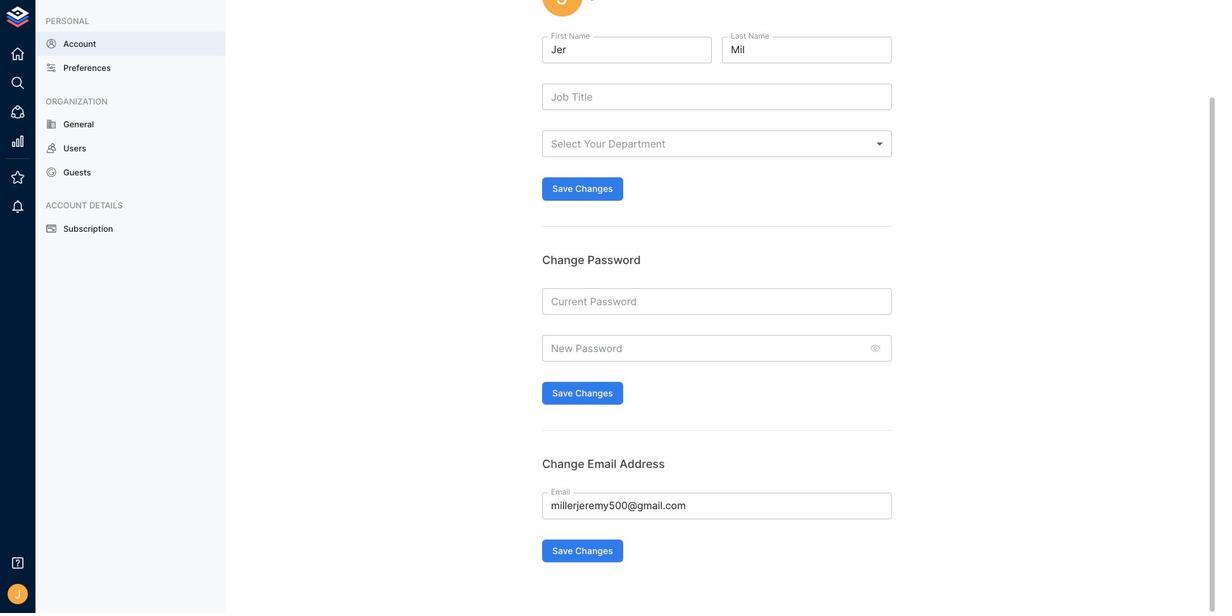Task type: vqa. For each thing, say whether or not it's contained in the screenshot.
2nd Password password field from the top
yes



Task type: locate. For each thing, give the bounding box(es) containing it.
you@example.com text field
[[542, 493, 892, 519]]

Password password field
[[542, 288, 892, 315], [542, 335, 863, 362]]

0 vertical spatial password password field
[[542, 288, 892, 315]]

1 vertical spatial password password field
[[542, 335, 863, 362]]

John text field
[[542, 37, 712, 63]]

2 password password field from the top
[[542, 335, 863, 362]]

1 password password field from the top
[[542, 288, 892, 315]]

CEO text field
[[542, 84, 892, 110]]

None field
[[542, 131, 892, 157]]



Task type: describe. For each thing, give the bounding box(es) containing it.
Doe text field
[[722, 37, 892, 63]]



